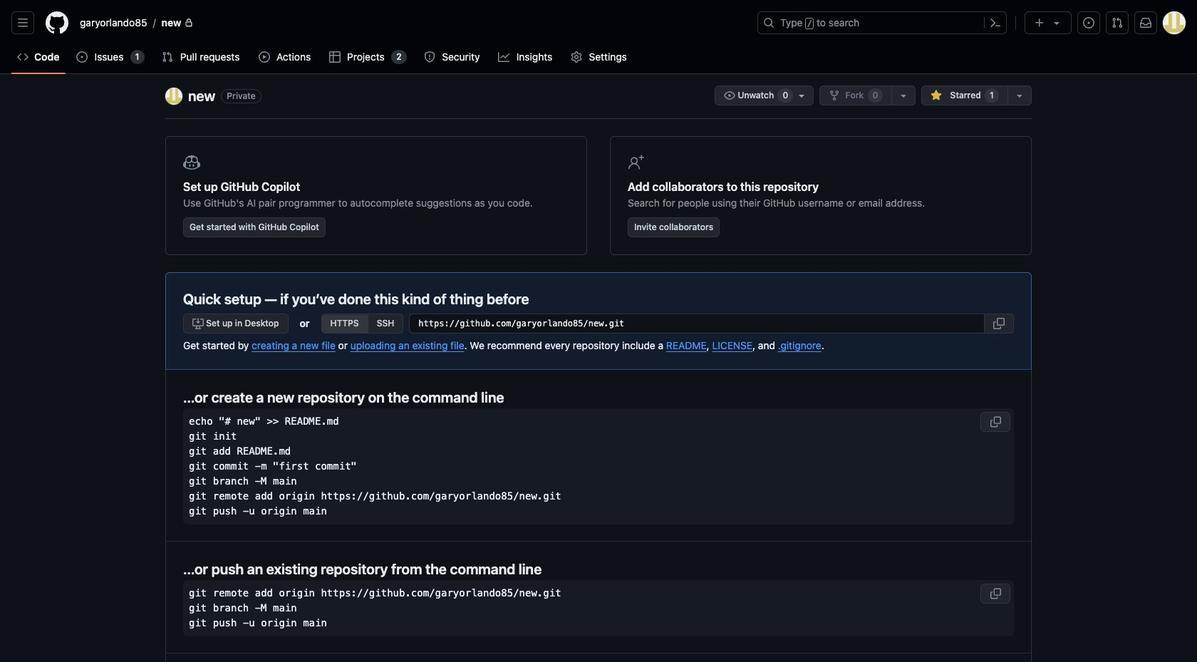 Task type: locate. For each thing, give the bounding box(es) containing it.
plus image
[[1034, 17, 1046, 29]]

code image
[[17, 51, 29, 63]]

1 vertical spatial copy to clipboard image
[[990, 588, 1002, 599]]

owner avatar image
[[165, 88, 182, 105]]

issue opened image
[[1083, 17, 1095, 29]]

git pull request image
[[162, 51, 173, 63]]

notifications image
[[1141, 17, 1152, 29]]

copy to clipboard image
[[990, 416, 1002, 427], [990, 588, 1002, 599]]

shield image
[[424, 51, 435, 63]]

person add image
[[628, 154, 645, 171]]

gear image
[[571, 51, 582, 63]]

1 copy to clipboard image from the top
[[990, 416, 1002, 427]]

table image
[[329, 51, 340, 63]]

see your forks of this repository image
[[898, 90, 910, 101]]

Clone URL text field
[[409, 314, 985, 334]]

0 vertical spatial copy to clipboard image
[[990, 416, 1002, 427]]

list
[[74, 11, 749, 34]]

repo forked image
[[829, 90, 840, 101]]



Task type: vqa. For each thing, say whether or not it's contained in the screenshot.
repo Icon
no



Task type: describe. For each thing, give the bounding box(es) containing it.
git pull request image
[[1112, 17, 1123, 29]]

add this repository to a list image
[[1014, 90, 1026, 101]]

homepage image
[[46, 11, 68, 34]]

eye image
[[724, 90, 736, 101]]

play image
[[259, 51, 270, 63]]

issue opened image
[[77, 51, 88, 63]]

lock image
[[184, 19, 193, 27]]

desktop download image
[[192, 318, 204, 329]]

graph image
[[498, 51, 510, 63]]

copilot image
[[183, 154, 200, 171]]

command palette image
[[990, 17, 1002, 29]]

copy to clipboard image
[[994, 318, 1005, 329]]

star fill image
[[931, 90, 943, 101]]

triangle down image
[[1051, 17, 1063, 29]]

1 user starred this repository element
[[985, 88, 999, 103]]

2 copy to clipboard image from the top
[[990, 588, 1002, 599]]



